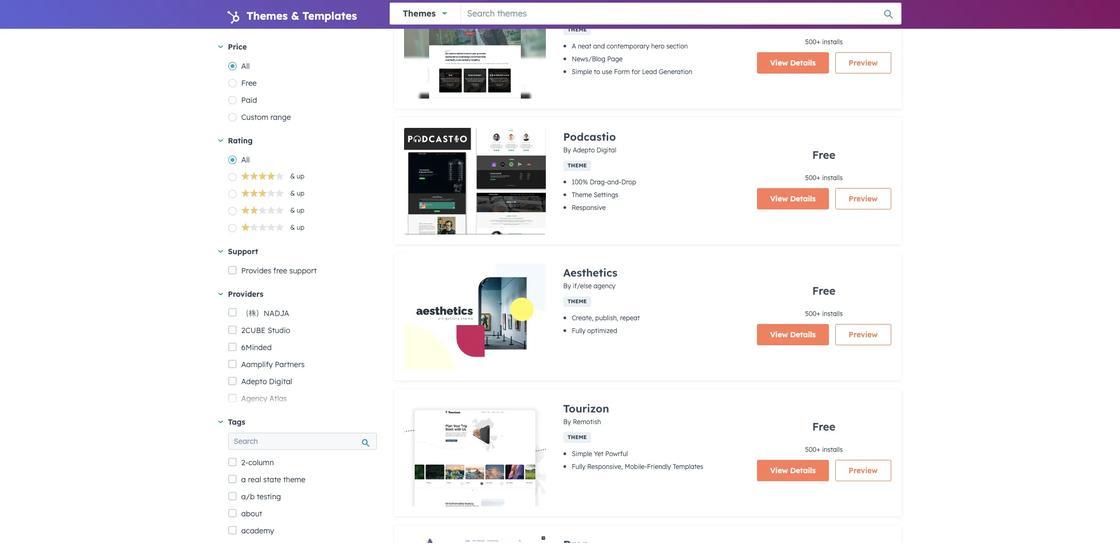 Task type: describe. For each thing, give the bounding box(es) containing it.
free
[[274, 266, 287, 276]]

2 up from the top
[[297, 189, 305, 197]]

custom range
[[241, 113, 291, 122]]

theme for tourizon
[[568, 434, 587, 441]]

a/b
[[241, 493, 255, 502]]

rating
[[228, 136, 253, 146]]

aesthetics
[[564, 266, 618, 280]]

2cube studio
[[241, 326, 290, 336]]

provides
[[241, 266, 271, 276]]

optimized
[[588, 327, 617, 335]]

about
[[241, 510, 262, 519]]

themes & templates link
[[247, 9, 357, 22]]

contemporary
[[607, 42, 650, 50]]

view details for aesthetics
[[771, 330, 816, 340]]

themes button
[[390, 3, 461, 25]]

agency
[[594, 282, 616, 290]]

tags button
[[218, 416, 377, 429]]

form
[[614, 68, 630, 76]]

a
[[241, 475, 246, 485]]

podcastio
[[564, 130, 616, 143]]

to
[[594, 68, 600, 76]]

state
[[263, 475, 281, 485]]

digital inside providers group
[[269, 377, 292, 387]]

2-column
[[241, 458, 274, 468]]

paid
[[241, 96, 257, 105]]

view for podcastio
[[771, 194, 788, 204]]

enterprise
[[283, 19, 318, 28]]

a neat and contemporary hero section news/blog page simple to use form for lead generation
[[572, 42, 693, 76]]

1 view details link from the top
[[757, 52, 830, 74]]

2cube
[[241, 326, 266, 336]]

adepto inside providers group
[[241, 377, 267, 387]]

by for tourizon
[[564, 418, 571, 426]]

hub for professional
[[266, 2, 280, 11]]

range
[[271, 113, 291, 122]]

3 up from the top
[[297, 206, 305, 214]]

atlas
[[270, 394, 287, 404]]

news/blog
[[572, 55, 606, 63]]

settings
[[594, 191, 619, 199]]

caret image for support
[[218, 251, 223, 253]]

1 overall rating meter from the top
[[241, 172, 284, 182]]

details for aesthetics
[[791, 330, 816, 340]]

agency atlas
[[241, 394, 287, 404]]

academy
[[241, 527, 274, 536]]

responsive
[[572, 204, 606, 212]]

free for aesthetics
[[813, 284, 836, 298]]

6minded
[[241, 343, 272, 353]]

1 installs from the top
[[823, 38, 843, 46]]

installs for tourizon
[[823, 446, 843, 454]]

drop
[[622, 178, 637, 186]]

cms for cms hub professional
[[248, 2, 264, 11]]

1 500 from the top
[[806, 38, 817, 46]]

templates inside simple yet powrful fully responsive, mobile-friendly templates
[[673, 463, 704, 471]]

by for aesthetics
[[564, 282, 571, 290]]

hero
[[652, 42, 665, 50]]

details for tourizon
[[791, 466, 816, 476]]

& up for 3rd overall rating meter from the bottom
[[290, 189, 305, 197]]

caret image for providers
[[218, 293, 223, 296]]

preview for aesthetics
[[849, 330, 878, 340]]

1 500 + installs from the top
[[806, 38, 843, 46]]

friendly
[[647, 463, 671, 471]]

view details link for tourizon
[[757, 460, 830, 482]]

0 vertical spatial templates
[[303, 9, 357, 22]]

cms hub enterprise
[[248, 19, 318, 28]]

testing
[[257, 493, 281, 502]]

partners
[[275, 360, 305, 370]]

& up for 2nd overall rating meter from the bottom of the rating group
[[290, 206, 305, 214]]

preview button for podcastio
[[836, 188, 892, 210]]

tags group
[[228, 455, 377, 544]]

rating button
[[218, 135, 377, 147]]

details for podcastio
[[791, 194, 816, 204]]

price
[[228, 42, 247, 52]]

aesthetics by if/else agency
[[564, 266, 618, 290]]

and
[[594, 42, 605, 50]]

100% drag-and-drop theme settings responsive
[[572, 178, 637, 212]]

a
[[572, 42, 576, 50]]

& up for fourth overall rating meter from the bottom of the rating group
[[290, 172, 305, 180]]

tags
[[228, 418, 245, 427]]

1 up from the top
[[297, 172, 305, 180]]

preview button for tourizon
[[836, 460, 892, 482]]

view details link for aesthetics
[[757, 324, 830, 346]]

+ for aesthetics
[[817, 310, 821, 318]]

responsive,
[[588, 463, 623, 471]]

mobile-
[[625, 463, 647, 471]]

（株）nadja
[[241, 309, 289, 319]]

4 overall rating meter from the top
[[241, 223, 284, 233]]

view details for tourizon
[[771, 466, 816, 476]]

generation
[[659, 68, 693, 76]]

view details link for podcastio
[[757, 188, 830, 210]]

create,
[[572, 314, 594, 322]]

free for tourizon
[[813, 420, 836, 434]]

support
[[228, 247, 258, 257]]

Search themes search field
[[462, 3, 902, 24]]

digital inside podcastio by adepto digital
[[597, 146, 617, 154]]

theme inside 100% drag-and-drop theme settings responsive
[[572, 191, 592, 199]]

studio
[[268, 326, 290, 336]]

+ for tourizon
[[817, 446, 821, 454]]

view for tourizon
[[771, 466, 788, 476]]

free for podcastio
[[813, 148, 836, 162]]

1 preview from the top
[[849, 58, 878, 68]]

yet
[[594, 450, 604, 458]]

1 details from the top
[[791, 58, 816, 68]]

repeat
[[620, 314, 640, 322]]

custom
[[241, 113, 268, 122]]

and-
[[608, 178, 622, 186]]

3 overall rating meter from the top
[[241, 206, 284, 216]]

price group
[[228, 58, 377, 126]]

if/else
[[573, 282, 592, 290]]

providers group
[[228, 305, 377, 544]]

a real state theme
[[241, 475, 306, 485]]

4 up from the top
[[297, 223, 305, 231]]

+ for podcastio
[[817, 174, 821, 182]]



Task type: locate. For each thing, give the bounding box(es) containing it.
4 caret image from the top
[[218, 293, 223, 296]]

3 500 + installs from the top
[[806, 310, 843, 318]]

500 for podcastio
[[806, 174, 817, 182]]

2 preview from the top
[[849, 194, 878, 204]]

0 vertical spatial hub
[[266, 2, 280, 11]]

2 installs from the top
[[823, 174, 843, 182]]

3 preview button from the top
[[836, 324, 892, 346]]

3 by from the top
[[564, 418, 571, 426]]

rating group
[[228, 152, 377, 237]]

0 horizontal spatial themes
[[247, 9, 288, 22]]

all inside rating group
[[241, 155, 250, 165]]

1 cms from the top
[[248, 2, 264, 11]]

tourizon by remotish
[[564, 402, 610, 426]]

3 view details link from the top
[[757, 324, 830, 346]]

3 & up from the top
[[290, 206, 305, 214]]

cms up cms hub enterprise at the left of the page
[[248, 2, 264, 11]]

provides free support
[[241, 266, 317, 276]]

3 view details from the top
[[771, 330, 816, 340]]

price button
[[218, 41, 377, 54]]

caret image
[[218, 421, 223, 424]]

1 by from the top
[[564, 146, 571, 154]]

2 + from the top
[[817, 174, 821, 182]]

1 view details from the top
[[771, 58, 816, 68]]

1 vertical spatial templates
[[673, 463, 704, 471]]

4 details from the top
[[791, 466, 816, 476]]

3 caret image from the top
[[218, 251, 223, 253]]

1 vertical spatial hub
[[266, 19, 280, 28]]

providers button
[[218, 288, 377, 301]]

0 vertical spatial digital
[[597, 146, 617, 154]]

hub down cms hub professional
[[266, 19, 280, 28]]

adepto up agency
[[241, 377, 267, 387]]

0 vertical spatial simple
[[572, 68, 592, 76]]

create, publish, repeat fully optimized
[[572, 314, 640, 335]]

aamplify
[[241, 360, 273, 370]]

1 vertical spatial cms
[[248, 19, 264, 28]]

1 preview button from the top
[[836, 52, 892, 74]]

theme up 100%
[[568, 162, 587, 169]]

simple yet powrful fully responsive, mobile-friendly templates
[[572, 450, 704, 471]]

0 horizontal spatial templates
[[303, 9, 357, 22]]

2 all from the top
[[241, 155, 250, 165]]

simple
[[572, 68, 592, 76], [572, 450, 592, 458]]

2 preview button from the top
[[836, 188, 892, 210]]

4 view details from the top
[[771, 466, 816, 476]]

view for aesthetics
[[771, 330, 788, 340]]

digital up atlas
[[269, 377, 292, 387]]

by inside podcastio by adepto digital
[[564, 146, 571, 154]]

theme down 100%
[[572, 191, 592, 199]]

caret image left providers
[[218, 293, 223, 296]]

remotish
[[573, 418, 601, 426]]

by down podcastio
[[564, 146, 571, 154]]

caret image
[[218, 46, 223, 48], [218, 140, 223, 142], [218, 251, 223, 253], [218, 293, 223, 296]]

1 horizontal spatial themes
[[403, 8, 436, 19]]

cms for cms hub enterprise
[[248, 19, 264, 28]]

themes
[[403, 8, 436, 19], [247, 9, 288, 22]]

support button
[[218, 246, 377, 258]]

2 by from the top
[[564, 282, 571, 290]]

1 all from the top
[[241, 62, 250, 71]]

2 view from the top
[[771, 194, 788, 204]]

page
[[608, 55, 623, 63]]

themes inside themes popup button
[[403, 8, 436, 19]]

fully for aesthetics
[[572, 327, 586, 335]]

4 view from the top
[[771, 466, 788, 476]]

theme up a
[[568, 26, 587, 33]]

preview for tourizon
[[849, 466, 878, 476]]

theme for aesthetics
[[568, 298, 587, 305]]

& up for first overall rating meter from the bottom
[[290, 223, 305, 231]]

by inside tourizon by remotish
[[564, 418, 571, 426]]

a/b testing
[[241, 493, 281, 502]]

adepto inside podcastio by adepto digital
[[573, 146, 595, 154]]

1 vertical spatial all
[[241, 155, 250, 165]]

2 view details from the top
[[771, 194, 816, 204]]

cms hub professional
[[248, 2, 325, 11]]

publish,
[[596, 314, 619, 322]]

neat
[[578, 42, 592, 50]]

1 horizontal spatial digital
[[597, 146, 617, 154]]

by left remotish
[[564, 418, 571, 426]]

fully
[[572, 327, 586, 335], [572, 463, 586, 471]]

1 vertical spatial simple
[[572, 450, 592, 458]]

3 500 from the top
[[806, 310, 817, 318]]

professional
[[283, 2, 325, 11]]

hub up cms hub enterprise at the left of the page
[[266, 2, 280, 11]]

column
[[248, 458, 274, 468]]

1 view from the top
[[771, 58, 788, 68]]

tourizon
[[564, 402, 610, 416]]

cms down cms hub professional
[[248, 19, 264, 28]]

0 horizontal spatial digital
[[269, 377, 292, 387]]

aamplify partners
[[241, 360, 305, 370]]

1 vertical spatial digital
[[269, 377, 292, 387]]

free
[[813, 12, 836, 26], [241, 79, 257, 88], [813, 148, 836, 162], [813, 284, 836, 298], [813, 420, 836, 434]]

2 view details link from the top
[[757, 188, 830, 210]]

simple inside a neat and contemporary hero section news/blog page simple to use form for lead generation
[[572, 68, 592, 76]]

2 cms from the top
[[248, 19, 264, 28]]

1 vertical spatial fully
[[572, 463, 586, 471]]

&
[[291, 9, 299, 22], [290, 172, 295, 180], [290, 189, 295, 197], [290, 206, 295, 214], [290, 223, 295, 231]]

support
[[289, 266, 317, 276]]

2 500 from the top
[[806, 174, 817, 182]]

1 horizontal spatial templates
[[673, 463, 704, 471]]

free inside price group
[[241, 79, 257, 88]]

digital down podcastio
[[597, 146, 617, 154]]

caret image inside price dropdown button
[[218, 46, 223, 48]]

100%
[[572, 178, 588, 186]]

all down rating
[[241, 155, 250, 165]]

0 vertical spatial cms
[[248, 2, 264, 11]]

2 500 + installs from the top
[[806, 174, 843, 182]]

3 view from the top
[[771, 330, 788, 340]]

adepto digital
[[241, 377, 292, 387]]

fully down create,
[[572, 327, 586, 335]]

0 vertical spatial fully
[[572, 327, 586, 335]]

1 vertical spatial adepto
[[241, 377, 267, 387]]

500 + installs for podcastio
[[806, 174, 843, 182]]

simple down the news/blog
[[572, 68, 592, 76]]

installs for podcastio
[[823, 174, 843, 182]]

preview button
[[836, 52, 892, 74], [836, 188, 892, 210], [836, 324, 892, 346], [836, 460, 892, 482]]

all for rating
[[241, 155, 250, 165]]

overall rating meter
[[241, 172, 284, 182], [241, 189, 284, 199], [241, 206, 284, 216], [241, 223, 284, 233]]

500 + installs
[[806, 38, 843, 46], [806, 174, 843, 182], [806, 310, 843, 318], [806, 446, 843, 454]]

installs for aesthetics
[[823, 310, 843, 318]]

4 & up from the top
[[290, 223, 305, 231]]

powrful
[[606, 450, 628, 458]]

caret image for price
[[218, 46, 223, 48]]

up
[[297, 172, 305, 180], [297, 189, 305, 197], [297, 206, 305, 214], [297, 223, 305, 231]]

compatible hubspot plans group
[[228, 0, 377, 32]]

providers
[[228, 290, 264, 299]]

by inside aesthetics by if/else agency
[[564, 282, 571, 290]]

1 caret image from the top
[[218, 46, 223, 48]]

500 + installs for aesthetics
[[806, 310, 843, 318]]

1 fully from the top
[[572, 327, 586, 335]]

all
[[241, 62, 250, 71], [241, 155, 250, 165]]

theme for podcastio
[[568, 162, 587, 169]]

podcastio by adepto digital
[[564, 130, 617, 154]]

view details
[[771, 58, 816, 68], [771, 194, 816, 204], [771, 330, 816, 340], [771, 466, 816, 476]]

preview for podcastio
[[849, 194, 878, 204]]

themes & templates
[[247, 9, 357, 22]]

view details for podcastio
[[771, 194, 816, 204]]

500 for tourizon
[[806, 446, 817, 454]]

fully inside simple yet powrful fully responsive, mobile-friendly templates
[[572, 463, 586, 471]]

all inside price group
[[241, 62, 250, 71]]

drag-
[[590, 178, 608, 186]]

agency
[[241, 394, 267, 404]]

0 vertical spatial by
[[564, 146, 571, 154]]

1 simple from the top
[[572, 68, 592, 76]]

section
[[667, 42, 688, 50]]

3 installs from the top
[[823, 310, 843, 318]]

1 hub from the top
[[266, 2, 280, 11]]

hub for enterprise
[[266, 19, 280, 28]]

1 vertical spatial by
[[564, 282, 571, 290]]

adepto down podcastio
[[573, 146, 595, 154]]

4 preview button from the top
[[836, 460, 892, 482]]

2 fully from the top
[[572, 463, 586, 471]]

simple left yet
[[572, 450, 592, 458]]

1 & up from the top
[[290, 172, 305, 180]]

3 preview from the top
[[849, 330, 878, 340]]

adepto
[[573, 146, 595, 154], [241, 377, 267, 387]]

theme
[[568, 26, 587, 33], [568, 162, 587, 169], [572, 191, 592, 199], [568, 298, 587, 305], [568, 434, 587, 441]]

4 + from the top
[[817, 446, 821, 454]]

fully inside create, publish, repeat fully optimized
[[572, 327, 586, 335]]

0 vertical spatial all
[[241, 62, 250, 71]]

fully left responsive,
[[572, 463, 586, 471]]

all for price
[[241, 62, 250, 71]]

themes for themes & templates
[[247, 9, 288, 22]]

caret image left support
[[218, 251, 223, 253]]

2 caret image from the top
[[218, 140, 223, 142]]

500 for aesthetics
[[806, 310, 817, 318]]

Search search field
[[228, 433, 377, 450]]

2 & up from the top
[[290, 189, 305, 197]]

by for podcastio
[[564, 146, 571, 154]]

simple inside simple yet powrful fully responsive, mobile-friendly templates
[[572, 450, 592, 458]]

caret image left price
[[218, 46, 223, 48]]

caret image left rating
[[218, 140, 223, 142]]

templates
[[303, 9, 357, 22], [673, 463, 704, 471]]

4 500 + installs from the top
[[806, 446, 843, 454]]

3 + from the top
[[817, 310, 821, 318]]

fully for tourizon
[[572, 463, 586, 471]]

2 details from the top
[[791, 194, 816, 204]]

4 500 from the top
[[806, 446, 817, 454]]

theme down remotish
[[568, 434, 587, 441]]

lead
[[642, 68, 657, 76]]

caret image for rating
[[218, 140, 223, 142]]

2-
[[241, 458, 248, 468]]

theme
[[283, 475, 306, 485]]

0 horizontal spatial adepto
[[241, 377, 267, 387]]

all down price
[[241, 62, 250, 71]]

+
[[817, 38, 821, 46], [817, 174, 821, 182], [817, 310, 821, 318], [817, 446, 821, 454]]

details
[[791, 58, 816, 68], [791, 194, 816, 204], [791, 330, 816, 340], [791, 466, 816, 476]]

installs
[[823, 38, 843, 46], [823, 174, 843, 182], [823, 310, 843, 318], [823, 446, 843, 454]]

caret image inside support dropdown button
[[218, 251, 223, 253]]

1 horizontal spatial adepto
[[573, 146, 595, 154]]

preview button for aesthetics
[[836, 324, 892, 346]]

themes for themes
[[403, 8, 436, 19]]

hub
[[266, 2, 280, 11], [266, 19, 280, 28]]

500 + installs for tourizon
[[806, 446, 843, 454]]

caret image inside providers dropdown button
[[218, 293, 223, 296]]

2 hub from the top
[[266, 19, 280, 28]]

2 overall rating meter from the top
[[241, 189, 284, 199]]

& up
[[290, 172, 305, 180], [290, 189, 305, 197], [290, 206, 305, 214], [290, 223, 305, 231]]

1 + from the top
[[817, 38, 821, 46]]

4 view details link from the top
[[757, 460, 830, 482]]

theme down if/else
[[568, 298, 587, 305]]

0 vertical spatial adepto
[[573, 146, 595, 154]]

2 simple from the top
[[572, 450, 592, 458]]

digital
[[597, 146, 617, 154], [269, 377, 292, 387]]

2 vertical spatial by
[[564, 418, 571, 426]]

3 details from the top
[[791, 330, 816, 340]]

caret image inside rating dropdown button
[[218, 140, 223, 142]]

use
[[602, 68, 613, 76]]

by left if/else
[[564, 282, 571, 290]]

for
[[632, 68, 641, 76]]

4 installs from the top
[[823, 446, 843, 454]]

real
[[248, 475, 261, 485]]

4 preview from the top
[[849, 466, 878, 476]]



Task type: vqa. For each thing, say whether or not it's contained in the screenshot.
Help in "button"
no



